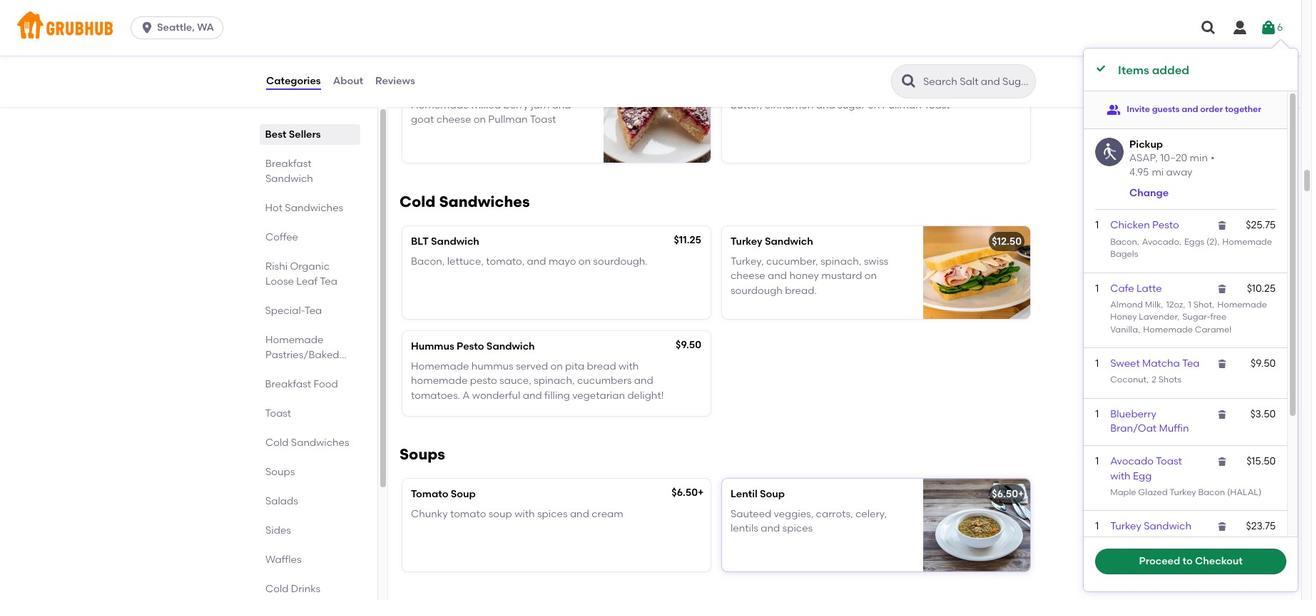 Task type: describe. For each thing, give the bounding box(es) containing it.
seattle, wa button
[[131, 16, 229, 39]]

toast down goods
[[266, 408, 292, 420]]

glazed
[[1139, 487, 1168, 497]]

bran/oat
[[1111, 423, 1157, 435]]

1 for chicken pesto
[[1096, 219, 1099, 232]]

soup for lentil soup
[[760, 488, 785, 500]]

pullman inside homemade mixed berry jam and goat cheese on pullman toast
[[488, 114, 528, 126]]

sandwich up cucumber,
[[765, 235, 813, 247]]

$12.50
[[992, 235, 1022, 247]]

1 horizontal spatial $6.50
[[992, 488, 1019, 500]]

lentil soup image
[[924, 479, 1031, 572]]

0 horizontal spatial +
[[698, 487, 704, 499]]

honey
[[1111, 312, 1137, 322]]

2 vertical spatial turkey
[[1111, 521, 1142, 533]]

chicken
[[1111, 219, 1150, 232]]

free
[[1211, 312, 1227, 322]]

svg image inside "seattle, wa" button
[[140, 21, 154, 35]]

2
[[1152, 375, 1157, 385]]

spinach, inside homemade hummus served on pita bread with homemade pesto sauce, spinach, cucumbers and tomatoes. a wonderful and filling vegetarian delight!
[[534, 375, 575, 387]]

mayo
[[549, 256, 576, 268]]

homemade for homemade hummus served on pita bread with homemade pesto sauce, spinach, cucumbers and tomatoes. a wonderful and filling vegetarian delight!
[[411, 360, 469, 373]]

sandwiches up blt sandwich
[[439, 192, 530, 210]]

reviews button
[[375, 56, 416, 107]]

on right the sugar in the top of the page
[[868, 99, 880, 111]]

turkey sandwich inside the "items added" tooltip
[[1111, 521, 1192, 533]]

pickup
[[1130, 138, 1164, 150]]

lentils
[[731, 523, 759, 535]]

jam
[[531, 99, 550, 111]]

homemade bagels
[[1111, 237, 1273, 259]]

0 vertical spatial avocado
[[1143, 237, 1180, 247]]

sandwiches right hot at top left
[[285, 202, 344, 214]]

cucumber,
[[767, 256, 818, 268]]

drinks
[[291, 583, 321, 595]]

tomato soup
[[411, 488, 476, 500]]

honey
[[790, 270, 819, 282]]

toast inside the avocado toast with egg
[[1156, 456, 1183, 468]]

about button
[[332, 56, 364, 107]]

homemade for homemade bagels
[[1223, 237, 1273, 247]]

mustard
[[822, 270, 862, 282]]

and up delight!
[[634, 375, 654, 387]]

$5.25
[[996, 78, 1021, 90]]

​chunky tomato soup with spices and cream
[[411, 508, 624, 520]]

milk
[[1145, 300, 1162, 310]]

special-tea
[[266, 305, 322, 317]]

toast down search salt and sugar cafe and bakery 'search box'
[[924, 99, 950, 111]]

homemade hummus served on pita bread with homemade pesto sauce, spinach, cucumbers and tomatoes. a wonderful and filling vegetarian delight!
[[411, 360, 664, 402]]

vanilla
[[1111, 324, 1139, 334]]

wa
[[197, 21, 214, 34]]

wonderful
[[472, 389, 521, 402]]

delight!
[[628, 389, 664, 402]]

sauce,
[[500, 375, 532, 387]]

sandwiches down food
[[291, 437, 349, 449]]

sandwich up hot at top left
[[266, 173, 313, 185]]

tomato,
[[486, 256, 525, 268]]

butter,
[[731, 99, 763, 111]]

leaf
[[296, 276, 318, 288]]

1 for blueberry bran/oat muffin
[[1096, 408, 1099, 420]]

tea inside the "items added" tooltip
[[1183, 358, 1200, 370]]

homemade for homemade caramel
[[1144, 324, 1193, 334]]

and inside homemade mixed berry jam and goat cheese on pullman toast
[[552, 99, 571, 111]]

bacon,
[[411, 256, 445, 268]]

sugar
[[838, 99, 866, 111]]

sauteed veggies, carrots, celery, lentils and spices
[[731, 508, 887, 535]]

eggs
[[1185, 237, 1205, 247]]

swiss
[[864, 256, 889, 268]]

invite guests and order together
[[1127, 104, 1262, 114]]

search icon image
[[901, 73, 918, 90]]

guests
[[1153, 104, 1180, 114]]

breakfast inside breakfast sandwich
[[266, 158, 312, 170]]

latte
[[1137, 282, 1162, 294]]

mixed
[[411, 79, 440, 91]]

berry
[[443, 79, 469, 91]]

turkey,
[[731, 256, 764, 268]]

1 horizontal spatial cold sandwiches
[[400, 192, 530, 210]]

rishi
[[266, 261, 288, 273]]

on inside turkey, cucumber, spinach, swiss cheese and honey mustard on sourdough bread.
[[865, 270, 877, 282]]

hummus
[[472, 360, 514, 373]]

homemade for homemade pastries/baked goods breakfast food
[[266, 334, 324, 346]]

avocado toast with egg
[[1111, 456, 1183, 482]]

0 vertical spatial bacon
[[1111, 237, 1138, 247]]

•
[[1211, 152, 1215, 164]]

cheese inside homemade mixed berry jam and goat cheese on pullman toast
[[437, 114, 471, 126]]

chicken pesto
[[1111, 219, 1180, 232]]

0 horizontal spatial spices
[[537, 508, 568, 520]]

best
[[266, 128, 287, 141]]

with inside homemade hummus served on pita bread with homemade pesto sauce, spinach, cucumbers and tomatoes. a wonderful and filling vegetarian delight!
[[619, 360, 639, 373]]

bagels
[[1111, 249, 1139, 259]]

seattle, wa
[[157, 21, 214, 34]]

12oz
[[1167, 300, 1184, 310]]

pesto for hummus
[[457, 340, 484, 352]]

almond milk 12oz 1 shot
[[1111, 300, 1213, 310]]

hot
[[266, 202, 283, 214]]

homemade pastries/baked goods breakfast food
[[266, 334, 339, 390]]

tomatoes.
[[411, 389, 460, 402]]

tea inside rishi organic loose leaf tea
[[320, 276, 338, 288]]

egg
[[1133, 470, 1152, 482]]

1 vertical spatial tea
[[305, 305, 322, 317]]

maple
[[1111, 487, 1137, 497]]

bacon avocado eggs (2)
[[1111, 237, 1218, 247]]

sourdough.
[[593, 256, 648, 268]]

1 for sweet matcha tea
[[1096, 358, 1099, 370]]

spices inside sauteed veggies, carrots, celery, lentils and spices
[[783, 523, 813, 535]]

bread
[[587, 360, 616, 373]]

1 left shot
[[1189, 300, 1192, 310]]

chicken pesto link
[[1111, 219, 1180, 232]]

hot sandwiches
[[266, 202, 344, 214]]

0 horizontal spatial $9.50
[[676, 339, 702, 351]]

spinach, inside turkey, cucumber, spinach, swiss cheese and honey mustard on sourdough bread.
[[821, 256, 862, 268]]

soup
[[489, 508, 512, 520]]

bacon, lettuce, tomato, and mayo on sourdough.
[[411, 256, 648, 268]]

0 horizontal spatial $6.50
[[672, 487, 698, 499]]

lettuce,
[[447, 256, 484, 268]]

​chunky
[[411, 508, 448, 520]]

1 horizontal spatial +
[[1019, 488, 1025, 500]]

0 horizontal spatial $6.50 +
[[672, 487, 704, 499]]

and left the sugar in the top of the page
[[816, 99, 836, 111]]

best sellers
[[266, 128, 321, 141]]

pesto
[[470, 375, 497, 387]]

with inside the avocado toast with egg
[[1111, 470, 1131, 482]]

sweet
[[1111, 358, 1140, 370]]

rishi organic loose leaf tea
[[266, 261, 338, 288]]

min
[[1190, 152, 1208, 164]]

items
[[1119, 64, 1150, 77]]

(halal)
[[1228, 487, 1262, 497]]

$3.50
[[1251, 408, 1276, 420]]

sweet matcha tea
[[1111, 358, 1200, 370]]

and left mayo
[[527, 256, 546, 268]]

and down sauce,
[[523, 389, 542, 402]]

cinnamon
[[765, 99, 814, 111]]

turkey sandwich link
[[1111, 521, 1192, 533]]

0 vertical spatial turkey
[[731, 235, 763, 247]]



Task type: locate. For each thing, give the bounding box(es) containing it.
added
[[1152, 64, 1190, 77]]

0 horizontal spatial soup
[[451, 488, 476, 500]]

svg image
[[1260, 19, 1278, 36], [1096, 63, 1107, 74], [1217, 409, 1229, 420], [1217, 456, 1229, 468], [1217, 521, 1229, 533]]

sandwich up hummus
[[487, 340, 535, 352]]

homemade down $25.75
[[1223, 237, 1273, 247]]

0 vertical spatial breakfast
[[266, 158, 312, 170]]

svg image for avocado toast with egg
[[1217, 456, 1229, 468]]

1 soup from the left
[[451, 488, 476, 500]]

people icon image
[[1107, 102, 1122, 117]]

pullman down search icon
[[883, 99, 922, 111]]

tea right matcha
[[1183, 358, 1200, 370]]

tea
[[320, 276, 338, 288], [305, 305, 322, 317], [1183, 358, 1200, 370]]

homemade inside homemade honey lavender
[[1218, 300, 1268, 310]]

1 vertical spatial spinach,
[[534, 375, 575, 387]]

+
[[698, 487, 704, 499], [1019, 488, 1025, 500]]

turkey sandwich down glazed
[[1111, 521, 1192, 533]]

1 left turkey sandwich link
[[1096, 521, 1099, 533]]

svg image for blueberry bran/oat muffin
[[1217, 409, 1229, 420]]

and inside "button"
[[1182, 104, 1199, 114]]

sugar-
[[1183, 312, 1211, 322]]

homemade mixed berry jam and goat cheese on pullman toast
[[411, 99, 571, 126]]

soups up the 'salads'
[[266, 466, 295, 478]]

breakfast inside homemade pastries/baked goods breakfast food
[[266, 378, 312, 390]]

Search Salt and Sugar Cafe and Bakery search field
[[922, 75, 1031, 89]]

toast down "muffin"
[[1156, 456, 1183, 468]]

1 vertical spatial turkey sandwich
[[1111, 521, 1192, 533]]

1 for avocado toast with egg
[[1096, 456, 1099, 468]]

vegetarian
[[573, 389, 625, 402]]

mixed berry with goat cheese
[[411, 79, 559, 91]]

cold left drinks
[[266, 583, 289, 595]]

lentil soup
[[731, 488, 785, 500]]

1 horizontal spatial turkey sandwich
[[1111, 521, 1192, 533]]

and left cream
[[570, 508, 589, 520]]

1 horizontal spatial soups
[[400, 445, 445, 463]]

on down the swiss
[[865, 270, 877, 282]]

hummus pesto sandwich
[[411, 340, 535, 352]]

tomato
[[411, 488, 449, 500]]

pesto up hummus
[[457, 340, 484, 352]]

proceed to checkout
[[1140, 555, 1243, 567]]

soup right lentil at the bottom of page
[[760, 488, 785, 500]]

1 for turkey sandwich
[[1096, 521, 1099, 533]]

turkey sandwich up cucumber,
[[731, 235, 813, 247]]

1 vertical spatial turkey
[[1170, 487, 1197, 497]]

homemade for homemade mixed berry jam and goat cheese on pullman toast
[[411, 99, 469, 111]]

breakfast down best sellers
[[266, 158, 312, 170]]

loose
[[266, 276, 294, 288]]

tomato
[[450, 508, 486, 520]]

celery,
[[856, 508, 887, 520]]

cold sandwiches
[[400, 192, 530, 210], [266, 437, 349, 449]]

cold up the 'salads'
[[266, 437, 289, 449]]

and down sauteed
[[761, 523, 780, 535]]

special-
[[266, 305, 305, 317]]

items added
[[1119, 64, 1190, 77]]

1 horizontal spatial cheese
[[731, 270, 766, 282]]

1 vertical spatial pesto
[[457, 340, 484, 352]]

pesto for chicken
[[1153, 219, 1180, 232]]

6
[[1278, 21, 1283, 33]]

1 vertical spatial spices
[[783, 523, 813, 535]]

cafe latte
[[1111, 282, 1162, 294]]

pullman
[[883, 99, 922, 111], [488, 114, 528, 126]]

0 horizontal spatial pesto
[[457, 340, 484, 352]]

carrots,
[[816, 508, 853, 520]]

avocado
[[1143, 237, 1180, 247], [1111, 456, 1154, 468]]

toast inside homemade mixed berry jam and goat cheese on pullman toast
[[530, 114, 556, 126]]

coconut
[[1111, 375, 1147, 385]]

1 horizontal spatial spinach,
[[821, 256, 862, 268]]

1 horizontal spatial pesto
[[1153, 219, 1180, 232]]

cheese down turkey,
[[731, 270, 766, 282]]

soup up tomato
[[451, 488, 476, 500]]

toast down jam
[[530, 114, 556, 126]]

with
[[471, 79, 492, 91], [619, 360, 639, 373], [1111, 470, 1131, 482], [515, 508, 535, 520]]

main navigation navigation
[[0, 0, 1302, 56]]

0 vertical spatial tea
[[320, 276, 338, 288]]

0 vertical spatial spinach,
[[821, 256, 862, 268]]

0 horizontal spatial cheese
[[437, 114, 471, 126]]

blueberry
[[1111, 408, 1157, 420]]

1 vertical spatial pullman
[[488, 114, 528, 126]]

1 vertical spatial cold
[[266, 437, 289, 449]]

sandwich
[[266, 173, 313, 185], [431, 235, 480, 247], [765, 235, 813, 247], [487, 340, 535, 352], [1144, 521, 1192, 533]]

tea right leaf
[[320, 276, 338, 288]]

1 vertical spatial cold sandwiches
[[266, 437, 349, 449]]

seattle,
[[157, 21, 195, 34]]

pesto inside the "items added" tooltip
[[1153, 219, 1180, 232]]

coffee
[[266, 231, 298, 243]]

cream
[[592, 508, 624, 520]]

1 horizontal spatial turkey
[[1111, 521, 1142, 533]]

1 left "cafe" at the right of the page
[[1096, 282, 1099, 294]]

bacon left (halal)
[[1199, 487, 1226, 497]]

0 horizontal spatial turkey sandwich
[[731, 235, 813, 247]]

avocado inside the avocado toast with egg
[[1111, 456, 1154, 468]]

10–20
[[1161, 152, 1188, 164]]

blt
[[411, 235, 429, 247]]

1 horizontal spatial pullman
[[883, 99, 922, 111]]

veggies,
[[774, 508, 814, 520]]

spices down veggies,
[[783, 523, 813, 535]]

and right jam
[[552, 99, 571, 111]]

cheese
[[522, 79, 559, 91]]

homemade up 'goat'
[[411, 99, 469, 111]]

bacon up "bagels"
[[1111, 237, 1138, 247]]

0 vertical spatial spices
[[537, 508, 568, 520]]

1 horizontal spatial soup
[[760, 488, 785, 500]]

turkey down maple
[[1111, 521, 1142, 533]]

sides
[[266, 525, 291, 537]]

homemade down lavender
[[1144, 324, 1193, 334]]

cafe
[[1111, 282, 1135, 294]]

1 left chicken
[[1096, 219, 1099, 232]]

cheese inside turkey, cucumber, spinach, swiss cheese and honey mustard on sourdough bread.
[[731, 270, 766, 282]]

on down mixed
[[474, 114, 486, 126]]

0 vertical spatial pesto
[[1153, 219, 1180, 232]]

homemade caramel
[[1144, 324, 1232, 334]]

6 button
[[1260, 15, 1283, 41]]

change button
[[1130, 186, 1169, 201]]

homemade up homemade
[[411, 360, 469, 373]]

served
[[516, 360, 548, 373]]

on inside homemade hummus served on pita bread with homemade pesto sauce, spinach, cucumbers and tomatoes. a wonderful and filling vegetarian delight!
[[551, 360, 563, 373]]

turkey sandwich image
[[924, 226, 1031, 319]]

and inside turkey, cucumber, spinach, swiss cheese and honey mustard on sourdough bread.
[[768, 270, 787, 282]]

1 horizontal spatial spices
[[783, 523, 813, 535]]

1 vertical spatial cheese
[[731, 270, 766, 282]]

0 vertical spatial cold
[[400, 192, 436, 210]]

2 horizontal spatial turkey
[[1170, 487, 1197, 497]]

1 vertical spatial $9.50
[[1251, 358, 1276, 370]]

homemade up pastries/baked
[[266, 334, 324, 346]]

$23.75
[[1247, 521, 1276, 533]]

1 horizontal spatial bacon
[[1199, 487, 1226, 497]]

turkey sandwich
[[731, 235, 813, 247], [1111, 521, 1192, 533]]

spices right soup
[[537, 508, 568, 520]]

0 horizontal spatial spinach,
[[534, 375, 575, 387]]

spinach, up mustard
[[821, 256, 862, 268]]

almond
[[1111, 300, 1143, 310]]

sandwich inside the "items added" tooltip
[[1144, 521, 1192, 533]]

2 soup from the left
[[760, 488, 785, 500]]

pickup icon image
[[1096, 137, 1124, 166]]

sugar-free vanilla
[[1111, 312, 1227, 334]]

turkey up turkey,
[[731, 235, 763, 247]]

homemade inside homemade hummus served on pita bread with homemade pesto sauce, spinach, cucumbers and tomatoes. a wonderful and filling vegetarian delight!
[[411, 360, 469, 373]]

1 vertical spatial avocado
[[1111, 456, 1154, 468]]

on inside homemade mixed berry jam and goat cheese on pullman toast
[[474, 114, 486, 126]]

salads
[[266, 495, 298, 507]]

pullman down berry
[[488, 114, 528, 126]]

1 for cafe latte
[[1096, 282, 1099, 294]]

0 vertical spatial cold sandwiches
[[400, 192, 530, 210]]

1 left blueberry at the right of page
[[1096, 408, 1099, 420]]

$10.25
[[1247, 282, 1276, 294]]

homemade for homemade honey lavender
[[1218, 300, 1268, 310]]

homemade inside homemade pastries/baked goods breakfast food
[[266, 334, 324, 346]]

sandwich up 'lettuce,'
[[431, 235, 480, 247]]

and inside sauteed veggies, carrots, celery, lentils and spices
[[761, 523, 780, 535]]

on left pita at left bottom
[[551, 360, 563, 373]]

proceed
[[1140, 555, 1181, 567]]

pesto up bacon avocado eggs (2)
[[1153, 219, 1180, 232]]

0 horizontal spatial bacon
[[1111, 237, 1138, 247]]

lentil
[[731, 488, 758, 500]]

2 breakfast from the top
[[266, 378, 312, 390]]

homemade down $10.25
[[1218, 300, 1268, 310]]

1 vertical spatial breakfast
[[266, 378, 312, 390]]

2 vertical spatial cold
[[266, 583, 289, 595]]

homemade inside the homemade bagels
[[1223, 237, 1273, 247]]

1 breakfast from the top
[[266, 158, 312, 170]]

soups up tomato in the bottom left of the page
[[400, 445, 445, 463]]

categories button
[[266, 56, 322, 107]]

soup for tomato soup
[[451, 488, 476, 500]]

0 horizontal spatial soups
[[266, 466, 295, 478]]

0 vertical spatial cheese
[[437, 114, 471, 126]]

filling
[[545, 389, 570, 402]]

1 vertical spatial soups
[[266, 466, 295, 478]]

avocado toast with egg link
[[1111, 456, 1183, 482]]

asap,
[[1130, 152, 1158, 164]]

and down cucumber,
[[768, 270, 787, 282]]

homemade inside homemade mixed berry jam and goat cheese on pullman toast
[[411, 99, 469, 111]]

with right bread
[[619, 360, 639, 373]]

1 left sweet
[[1096, 358, 1099, 370]]

checkout
[[1196, 555, 1243, 567]]

and left order
[[1182, 104, 1199, 114]]

spinach, up filling
[[534, 375, 575, 387]]

svg image inside "6" button
[[1260, 19, 1278, 36]]

avocado up "egg" on the right
[[1111, 456, 1154, 468]]

svg image
[[1201, 19, 1218, 36], [1232, 19, 1249, 36], [140, 21, 154, 35], [1217, 220, 1229, 232], [1217, 283, 1229, 294], [1217, 358, 1229, 370]]

$9.50 inside the "items added" tooltip
[[1251, 358, 1276, 370]]

organic
[[290, 261, 330, 273]]

1 vertical spatial bacon
[[1199, 487, 1226, 497]]

0 horizontal spatial pullman
[[488, 114, 528, 126]]

order
[[1201, 104, 1223, 114]]

blueberry bran/oat muffin
[[1111, 408, 1190, 435]]

cheese right 'goat'
[[437, 114, 471, 126]]

1 left avocado toast with egg link
[[1096, 456, 1099, 468]]

(2)
[[1207, 237, 1218, 247]]

with right soup
[[515, 508, 535, 520]]

items added tooltip
[[1084, 40, 1298, 600]]

pita
[[565, 360, 585, 373]]

on right mayo
[[579, 256, 591, 268]]

proceed to checkout button
[[1096, 549, 1287, 575]]

lavender
[[1139, 312, 1178, 322]]

0 vertical spatial $9.50
[[676, 339, 702, 351]]

breakfast
[[266, 158, 312, 170], [266, 378, 312, 390]]

cold sandwiches up blt sandwich
[[400, 192, 530, 210]]

svg image for turkey sandwich
[[1217, 521, 1229, 533]]

0 vertical spatial soups
[[400, 445, 445, 463]]

2 vertical spatial tea
[[1183, 358, 1200, 370]]

caramel
[[1195, 324, 1232, 334]]

sandwich up proceed
[[1144, 521, 1192, 533]]

cold sandwiches down food
[[266, 437, 349, 449]]

sellers
[[289, 128, 321, 141]]

hummus
[[411, 340, 454, 352]]

tea down leaf
[[305, 305, 322, 317]]

avocado down chicken pesto link
[[1143, 237, 1180, 247]]

0 vertical spatial turkey sandwich
[[731, 235, 813, 247]]

goat
[[494, 79, 519, 91]]

turkey right glazed
[[1170, 487, 1197, 497]]

$6.50
[[672, 487, 698, 499], [992, 488, 1019, 500]]

mixed berry with goat cheese image
[[604, 70, 711, 163]]

breakfast down goods
[[266, 378, 312, 390]]

with up mixed
[[471, 79, 492, 91]]

cold drinks
[[266, 583, 321, 595]]

0 horizontal spatial cold sandwiches
[[266, 437, 349, 449]]

0 horizontal spatial turkey
[[731, 235, 763, 247]]

pickup asap, 10–20 min • 4.95 mi away
[[1130, 138, 1215, 179]]

away
[[1167, 167, 1193, 179]]

cold up 'blt' on the top of page
[[400, 192, 436, 210]]

with up maple
[[1111, 470, 1131, 482]]

1 horizontal spatial $6.50 +
[[992, 488, 1025, 500]]

1 horizontal spatial $9.50
[[1251, 358, 1276, 370]]

0 vertical spatial pullman
[[883, 99, 922, 111]]



Task type: vqa. For each thing, say whether or not it's contained in the screenshot.
Turkey Sandwich
yes



